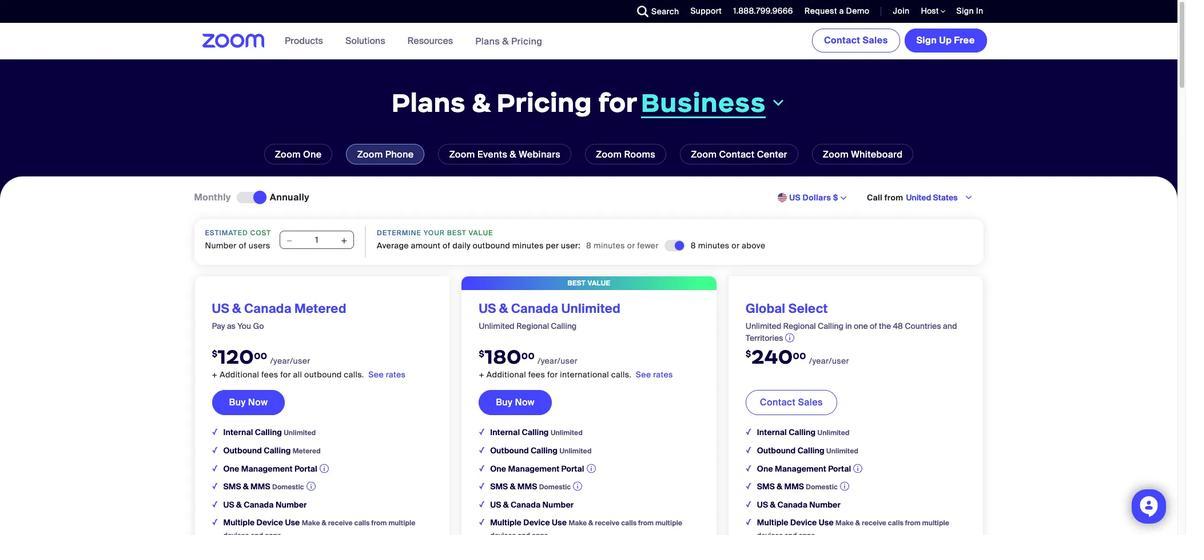 Task type: describe. For each thing, give the bounding box(es) containing it.
show options image
[[839, 194, 848, 203]]

calling inside us & canada unlimited unlimited regional calling
[[551, 321, 577, 332]]

additional for 120
[[220, 370, 259, 380]]

calls for 180
[[621, 519, 637, 528]]

host button
[[921, 6, 945, 17]]

plans & pricing for
[[391, 86, 637, 120]]

zoom for zoom one
[[275, 149, 301, 161]]

as
[[227, 321, 236, 332]]

one inside tabs of zoom services tab list
[[303, 149, 322, 161]]

outbound calling metered
[[223, 446, 321, 456]]

plans for plans & pricing
[[475, 35, 500, 47]]

zoom one
[[275, 149, 322, 161]]

regional inside us & canada unlimited unlimited regional calling
[[516, 321, 549, 332]]

us inside popup button
[[789, 193, 801, 203]]

buy now for 120
[[229, 397, 268, 409]]

buy now for 180
[[496, 397, 535, 409]]

see inside $ 120 00 /year/user + additional fees for all outbound calls. see rates
[[368, 370, 384, 380]]

internal calling unlimited for 180
[[490, 428, 583, 438]]

0 horizontal spatial value
[[469, 229, 493, 238]]

us & canada number for 180
[[490, 500, 574, 511]]

search
[[651, 6, 679, 17]]

or for above
[[732, 241, 740, 251]]

sign up free button
[[904, 29, 987, 53]]

solutions
[[345, 35, 385, 47]]

and for 180
[[518, 532, 530, 536]]

territories
[[746, 333, 783, 344]]

free
[[954, 34, 975, 46]]

canada for 240
[[778, 500, 808, 511]]

one management portal for 120
[[223, 464, 317, 475]]

phone
[[385, 149, 414, 161]]

$ for 240
[[746, 349, 751, 360]]

1.888.799.9666
[[733, 6, 793, 16]]

pricing for plans & pricing for
[[497, 86, 592, 120]]

calls. inside $ 120 00 /year/user + additional fees for all outbound calls. see rates
[[344, 370, 364, 380]]

number for 180
[[543, 500, 574, 511]]

multiple device use for 120
[[223, 518, 302, 528]]

dollars
[[803, 193, 831, 203]]

3 multiple from the left
[[922, 519, 949, 528]]

countries
[[905, 321, 941, 332]]

rooms
[[624, 149, 655, 161]]

zoom phone
[[357, 149, 414, 161]]

us inside us & canada unlimited unlimited regional calling
[[479, 301, 496, 317]]

rates inside $ 180 00 /year/user + additional fees for international calls. see rates
[[653, 370, 673, 380]]

& inside us & canada metered pay as you go
[[232, 301, 241, 317]]

3 devices from the left
[[757, 532, 783, 536]]

determine your best value
[[377, 229, 493, 238]]

us & canada unlimited unlimited regional calling
[[479, 301, 621, 332]]

us dollars $ button
[[789, 192, 838, 204]]

/year/user inside $ 240 00 /year/user
[[809, 356, 849, 367]]

multiple for 180
[[655, 519, 682, 528]]

annually
[[270, 192, 309, 204]]

one for 120
[[223, 464, 239, 475]]

0 vertical spatial outbound
[[473, 241, 510, 251]]

zoom logo image
[[202, 34, 265, 48]]

8 for 8 minutes or above
[[691, 241, 696, 251]]

minutes for 8 minutes or fewer
[[594, 241, 625, 251]]

cost
[[250, 229, 271, 238]]

support
[[691, 6, 722, 16]]

portal for 180
[[561, 464, 584, 475]]

$120 per year per user element
[[212, 345, 432, 371]]

business
[[641, 86, 766, 119]]

number of users: 1 element
[[280, 231, 354, 251]]

minutes for 8 minutes or above
[[698, 241, 730, 251]]

120
[[218, 345, 254, 370]]

whiteboard
[[851, 149, 903, 161]]

regional inside unlimited regional calling in one of the 48 countries and territories
[[783, 321, 816, 332]]

webinars
[[519, 149, 561, 161]]

receive for 120
[[328, 519, 353, 528]]

product information navigation
[[276, 23, 551, 60]]

management for 120
[[241, 464, 293, 475]]

number for 120
[[276, 500, 307, 511]]

buy now link for 180
[[479, 391, 552, 416]]

products button
[[285, 23, 328, 59]]

devices for 120
[[223, 532, 249, 536]]

domestic for 120
[[272, 483, 304, 492]]

contact sales inside meetings navigation
[[824, 34, 888, 46]]

$ 240 00 /year/user
[[746, 345, 849, 370]]

request
[[805, 6, 837, 16]]

your
[[424, 229, 445, 238]]

3 mms from the left
[[784, 482, 804, 492]]

see rates link for 120
[[368, 370, 406, 380]]

products
[[285, 35, 323, 47]]

international
[[560, 370, 609, 380]]

0 horizontal spatial best
[[447, 229, 467, 238]]

internal calling unlimited for 120
[[223, 428, 316, 438]]

180
[[485, 345, 521, 370]]

show options image
[[964, 194, 973, 203]]

multiple for 120
[[223, 518, 255, 528]]

up
[[939, 34, 952, 46]]

per
[[546, 241, 559, 251]]

canada for 180
[[511, 500, 541, 511]]

contact inside tabs of zoom services tab list
[[719, 149, 755, 161]]

number for 240
[[809, 500, 841, 511]]

portal for 120
[[295, 464, 317, 475]]

sign up free
[[917, 34, 975, 46]]

estimated
[[205, 229, 248, 238]]

you
[[237, 321, 251, 332]]

1 vertical spatial value
[[588, 279, 610, 288]]

zoom whiteboard
[[823, 149, 903, 161]]

a
[[839, 6, 844, 16]]

outbound for 120
[[223, 446, 262, 456]]

zoom for zoom whiteboard
[[823, 149, 849, 161]]

multiple for 180
[[490, 518, 522, 528]]

3 us & canada number from the left
[[757, 500, 841, 511]]

buy now link for 120
[[212, 391, 285, 416]]

resources
[[408, 35, 453, 47]]

us & canada number for 120
[[223, 500, 307, 511]]

buy for 180
[[496, 397, 513, 409]]

call
[[867, 193, 883, 203]]

3 internal calling unlimited from the left
[[757, 428, 850, 438]]

3 management from the left
[[775, 464, 826, 475]]

and inside unlimited regional calling in one of the 48 countries and territories
[[943, 321, 957, 332]]

outbound for 180
[[490, 446, 529, 456]]

in
[[845, 321, 852, 332]]

global select
[[746, 301, 828, 317]]

1 minutes from the left
[[512, 241, 544, 251]]

$ 120 00 /year/user + additional fees for all outbound calls. see rates
[[212, 345, 406, 380]]

canada inside us & canada metered pay as you go
[[244, 301, 292, 317]]

$ 180 00 /year/user + additional fees for international calls. see rates
[[479, 345, 673, 380]]

us & canada metered pay as you go
[[212, 301, 346, 332]]

go
[[253, 321, 264, 332]]

make & receive calls from multiple devices and apps for 180
[[490, 519, 682, 536]]

make for 120
[[302, 519, 320, 528]]

make for 180
[[569, 519, 587, 528]]

/year/user for 180
[[538, 356, 578, 367]]

1 horizontal spatial contact
[[760, 397, 796, 409]]

3 outbound from the left
[[757, 446, 796, 456]]

3 internal from the left
[[757, 428, 787, 438]]

events
[[477, 149, 507, 161]]

and for 120
[[251, 532, 263, 536]]

8 for 8 minutes or fewer
[[586, 241, 591, 251]]

domestic for 180
[[539, 483, 571, 492]]

one management portal for 180
[[490, 464, 584, 475]]

one
[[854, 321, 868, 332]]

devices for 180
[[490, 532, 516, 536]]

fees for 180
[[528, 370, 545, 380]]

unlimited regional calling in one of the 48 countries and territories
[[746, 321, 957, 344]]

now for 120
[[248, 397, 268, 409]]

host
[[921, 6, 941, 16]]

1 vertical spatial contact sales link
[[746, 391, 837, 416]]

and for 240
[[784, 532, 797, 536]]

one for 180
[[490, 464, 506, 475]]

determine
[[377, 229, 421, 238]]

call from
[[867, 193, 903, 203]]

mms for 120
[[251, 482, 270, 492]]

join link up meetings navigation at the right of the page
[[893, 6, 910, 16]]

average amount of daily outbound minutes per user:8 minutes or above element
[[691, 240, 766, 252]]

pay
[[212, 321, 225, 332]]

us dollars $
[[789, 193, 838, 203]]

8 minutes or fewer
[[586, 241, 659, 251]]

calls. inside $ 180 00 /year/user + additional fees for international calls. see rates
[[611, 370, 632, 380]]

00 inside $ 240 00 /year/user
[[793, 351, 806, 362]]

calling inside unlimited regional calling in one of the 48 countries and territories
[[818, 321, 844, 332]]

us inside us & canada metered pay as you go
[[212, 301, 229, 317]]

unlimited inside unlimited regional calling in one of the 48 countries and territories
[[746, 321, 781, 332]]

average amount of daily outbound minutes per user:
[[377, 241, 581, 251]]

average
[[377, 241, 409, 251]]

best value
[[568, 279, 610, 288]]

solutions button
[[345, 23, 390, 59]]

search button
[[629, 0, 682, 23]]

for for 120
[[280, 370, 291, 380]]

sales inside meetings navigation
[[863, 34, 888, 46]]

from for 120
[[371, 519, 387, 528]]

undefined 1 increase image
[[340, 236, 348, 247]]

3 multiple device use from the left
[[757, 518, 836, 528]]

for for 180
[[547, 370, 558, 380]]

zoom rooms
[[596, 149, 655, 161]]

one for 240
[[757, 464, 773, 475]]

$ for 120
[[212, 349, 218, 360]]

3 receive from the left
[[862, 519, 886, 528]]

estimated cost number of users
[[205, 229, 271, 251]]



Task type: vqa. For each thing, say whether or not it's contained in the screenshot.
Show options image
yes



Task type: locate. For each thing, give the bounding box(es) containing it.
2 /year/user from the left
[[538, 356, 578, 367]]

3 /year/user from the left
[[809, 356, 849, 367]]

1 multiple device use from the left
[[223, 518, 302, 528]]

see rates link
[[368, 370, 406, 380], [636, 370, 673, 380]]

2 vertical spatial contact
[[760, 397, 796, 409]]

1 outbound calling unlimited from the left
[[490, 446, 592, 456]]

calls
[[354, 519, 370, 528], [621, 519, 637, 528], [888, 519, 904, 528]]

1 horizontal spatial best
[[568, 279, 586, 288]]

outbound calling unlimited for 240
[[757, 446, 859, 456]]

0 horizontal spatial 00
[[254, 351, 267, 362]]

3 00 from the left
[[793, 351, 806, 362]]

average amount of daily outbound minutes per user:8 minutes or fewer element
[[586, 240, 659, 252]]

fees inside $ 120 00 /year/user + additional fees for all outbound calls. see rates
[[261, 370, 278, 380]]

1 sms & mms domestic from the left
[[223, 482, 304, 492]]

1 domestic from the left
[[272, 483, 304, 492]]

one management portal
[[223, 464, 317, 475], [490, 464, 584, 475], [757, 464, 851, 475]]

contact sales link down demo
[[812, 29, 900, 53]]

/year/user for 120
[[270, 356, 310, 367]]

or left fewer at the top right of page
[[627, 241, 635, 251]]

2 see from the left
[[636, 370, 651, 380]]

1 + from the left
[[212, 370, 218, 380]]

internal calling unlimited
[[223, 428, 316, 438], [490, 428, 583, 438], [757, 428, 850, 438]]

2 mms from the left
[[517, 482, 537, 492]]

center
[[757, 149, 787, 161]]

/year/user down unlimited regional calling in one of the 48 countries and territories
[[809, 356, 849, 367]]

0 horizontal spatial 8
[[586, 241, 591, 251]]

2 fees from the left
[[528, 370, 545, 380]]

1 us & canada number from the left
[[223, 500, 307, 511]]

buy now link down 180
[[479, 391, 552, 416]]

3 domestic from the left
[[806, 483, 838, 492]]

2 see rates link from the left
[[636, 370, 673, 380]]

1 fees from the left
[[261, 370, 278, 380]]

use for 120
[[285, 518, 300, 528]]

pricing
[[511, 35, 542, 47], [497, 86, 592, 120]]

best up daily
[[447, 229, 467, 238]]

1 horizontal spatial sms
[[490, 482, 508, 492]]

00
[[254, 351, 267, 362], [521, 351, 535, 362], [793, 351, 806, 362]]

apps for 180
[[532, 532, 548, 536]]

00 inside $ 180 00 /year/user + additional fees for international calls. see rates
[[521, 351, 535, 362]]

canada inside us & canada unlimited unlimited regional calling
[[511, 301, 558, 317]]

pricing inside "main content"
[[497, 86, 592, 120]]

additional for 180
[[487, 370, 526, 380]]

down image
[[771, 96, 786, 110]]

resources button
[[408, 23, 458, 59]]

canada for 120
[[244, 500, 274, 511]]

zoom contact center
[[691, 149, 787, 161]]

0 horizontal spatial see rates link
[[368, 370, 406, 380]]

2 management from the left
[[508, 464, 560, 475]]

3 use from the left
[[819, 518, 834, 528]]

fees right 180
[[528, 370, 545, 380]]

number
[[205, 241, 237, 251], [276, 500, 307, 511], [543, 500, 574, 511], [809, 500, 841, 511]]

select
[[788, 301, 828, 317]]

internal for 120
[[223, 428, 253, 438]]

best down "user:"
[[568, 279, 586, 288]]

2 horizontal spatial internal
[[757, 428, 787, 438]]

sms for 120
[[223, 482, 241, 492]]

multiple
[[223, 518, 255, 528], [490, 518, 522, 528], [757, 518, 788, 528]]

8 minutes or above
[[691, 241, 766, 251]]

sign in
[[957, 6, 983, 16]]

2 horizontal spatial receive
[[862, 519, 886, 528]]

device for 120
[[257, 518, 283, 528]]

1 apps from the left
[[265, 532, 281, 536]]

metered inside outbound calling metered
[[293, 447, 321, 456]]

zoom events & webinars
[[449, 149, 561, 161]]

2 make from the left
[[569, 519, 587, 528]]

1 horizontal spatial fees
[[528, 370, 545, 380]]

amount
[[411, 241, 441, 251]]

tabs of zoom services tab list
[[17, 144, 1160, 165]]

0 horizontal spatial or
[[627, 241, 635, 251]]

0 horizontal spatial us & canada number
[[223, 500, 307, 511]]

0 horizontal spatial make
[[302, 519, 320, 528]]

1 sms from the left
[[223, 482, 241, 492]]

8 inside 'element'
[[586, 241, 591, 251]]

1 horizontal spatial sign
[[957, 6, 974, 16]]

zoom up annually
[[275, 149, 301, 161]]

/year/user inside $ 120 00 /year/user + additional fees for all outbound calls. see rates
[[270, 356, 310, 367]]

2 now from the left
[[515, 397, 535, 409]]

sms for 180
[[490, 482, 508, 492]]

00 inside $ 120 00 /year/user + additional fees for all outbound calls. see rates
[[254, 351, 267, 362]]

3 portal from the left
[[828, 464, 851, 475]]

00 for 180
[[521, 351, 535, 362]]

plans & pricing link
[[475, 35, 542, 47], [475, 35, 542, 47]]

$180 per year per user element
[[479, 345, 699, 371]]

+
[[212, 370, 218, 380], [479, 370, 484, 380]]

contact sales link inside meetings navigation
[[812, 29, 900, 53]]

1 horizontal spatial sales
[[863, 34, 888, 46]]

2 00 from the left
[[521, 351, 535, 362]]

1 horizontal spatial portal
[[561, 464, 584, 475]]

for up zoom rooms
[[598, 86, 637, 120]]

00 for 120
[[254, 351, 267, 362]]

2 portal from the left
[[561, 464, 584, 475]]

all
[[293, 370, 302, 380]]

0 horizontal spatial portal
[[295, 464, 317, 475]]

multiple device use
[[223, 518, 302, 528], [490, 518, 569, 528], [757, 518, 836, 528]]

0 horizontal spatial buy now link
[[212, 391, 285, 416]]

regional down select
[[783, 321, 816, 332]]

contact sales inside "main content"
[[760, 397, 823, 409]]

0 horizontal spatial use
[[285, 518, 300, 528]]

$ inside $ 180 00 /year/user + additional fees for international calls. see rates
[[479, 349, 485, 360]]

support link
[[682, 0, 725, 23], [691, 6, 722, 16]]

2 outbound calling unlimited from the left
[[757, 446, 859, 456]]

1 horizontal spatial domestic
[[539, 483, 571, 492]]

regional up 180
[[516, 321, 549, 332]]

48
[[893, 321, 903, 332]]

sms & mms domestic for 120
[[223, 482, 304, 492]]

2 buy from the left
[[496, 397, 513, 409]]

3 multiple from the left
[[757, 518, 788, 528]]

00 down select
[[793, 351, 806, 362]]

sales inside "main content"
[[798, 397, 823, 409]]

1 calls from the left
[[354, 519, 370, 528]]

internal for 180
[[490, 428, 520, 438]]

of left the
[[870, 321, 877, 332]]

1 horizontal spatial outbound calling unlimited
[[757, 446, 859, 456]]

additional inside $ 120 00 /year/user + additional fees for all outbound calls. see rates
[[220, 370, 259, 380]]

management
[[241, 464, 293, 475], [508, 464, 560, 475], [775, 464, 826, 475]]

1 horizontal spatial of
[[443, 241, 450, 251]]

1 horizontal spatial mms
[[517, 482, 537, 492]]

contact left center
[[719, 149, 755, 161]]

2 devices from the left
[[490, 532, 516, 536]]

0 horizontal spatial management
[[241, 464, 293, 475]]

sign for sign up free
[[917, 34, 937, 46]]

1 now from the left
[[248, 397, 268, 409]]

0 vertical spatial sign
[[957, 6, 974, 16]]

zoom left phone
[[357, 149, 383, 161]]

2 multiple from the left
[[655, 519, 682, 528]]

undefined 1 decrease image
[[285, 236, 294, 247]]

2 horizontal spatial make
[[836, 519, 854, 528]]

2 horizontal spatial devices
[[757, 532, 783, 536]]

0 horizontal spatial one management portal
[[223, 464, 317, 475]]

0 horizontal spatial devices
[[223, 532, 249, 536]]

6 zoom from the left
[[823, 149, 849, 161]]

buy for 120
[[229, 397, 246, 409]]

1 horizontal spatial internal calling unlimited
[[490, 428, 583, 438]]

2 domestic from the left
[[539, 483, 571, 492]]

1 internal from the left
[[223, 428, 253, 438]]

1 horizontal spatial apps
[[532, 532, 548, 536]]

1 buy from the left
[[229, 397, 246, 409]]

minutes right "user:"
[[594, 241, 625, 251]]

0 horizontal spatial +
[[212, 370, 218, 380]]

1 horizontal spatial for
[[547, 370, 558, 380]]

Country/Region text field
[[905, 192, 963, 204]]

number inside estimated cost number of users
[[205, 241, 237, 251]]

banner containing contact sales
[[188, 23, 989, 60]]

buy down 120
[[229, 397, 246, 409]]

0 horizontal spatial mms
[[251, 482, 270, 492]]

the
[[879, 321, 891, 332]]

+ inside $ 180 00 /year/user + additional fees for international calls. see rates
[[479, 370, 484, 380]]

8 right "user:"
[[586, 241, 591, 251]]

2 calls from the left
[[621, 519, 637, 528]]

calls. right the international
[[611, 370, 632, 380]]

0 horizontal spatial buy
[[229, 397, 246, 409]]

0 vertical spatial contact
[[824, 34, 860, 46]]

contact inside meetings navigation
[[824, 34, 860, 46]]

2 minutes from the left
[[594, 241, 625, 251]]

1 00 from the left
[[254, 351, 267, 362]]

$ for 180
[[479, 349, 485, 360]]

1 vertical spatial sales
[[798, 397, 823, 409]]

1 horizontal spatial outbound
[[473, 241, 510, 251]]

0 horizontal spatial device
[[257, 518, 283, 528]]

multiple device use for 180
[[490, 518, 569, 528]]

global
[[746, 301, 785, 317]]

zoom for zoom contact center
[[691, 149, 717, 161]]

additional inside $ 180 00 /year/user + additional fees for international calls. see rates
[[487, 370, 526, 380]]

receive for 180
[[595, 519, 620, 528]]

value down average amount of daily outbound minutes per user:8 minutes or fewer 'element' at top
[[588, 279, 610, 288]]

rates
[[386, 370, 406, 380], [653, 370, 673, 380]]

0 horizontal spatial multiple device use
[[223, 518, 302, 528]]

unlimited
[[561, 301, 621, 317], [479, 321, 515, 332], [746, 321, 781, 332], [284, 429, 316, 438], [551, 429, 583, 438], [818, 429, 850, 438], [560, 447, 592, 456], [826, 447, 859, 456]]

1 horizontal spatial receive
[[595, 519, 620, 528]]

1 horizontal spatial one management portal
[[490, 464, 584, 475]]

or
[[627, 241, 635, 251], [732, 241, 740, 251]]

$ inside $ 240 00 /year/user
[[746, 349, 751, 360]]

main content containing business
[[0, 23, 1178, 536]]

buy now link down 120
[[212, 391, 285, 416]]

apps
[[265, 532, 281, 536], [532, 532, 548, 536], [799, 532, 815, 536]]

+ inside $ 120 00 /year/user + additional fees for all outbound calls. see rates
[[212, 370, 218, 380]]

multiple
[[388, 519, 415, 528], [655, 519, 682, 528], [922, 519, 949, 528]]

+ for 180
[[479, 370, 484, 380]]

value up average amount of daily outbound minutes per user:
[[469, 229, 493, 238]]

2 apps from the left
[[532, 532, 548, 536]]

sign for sign in
[[957, 6, 974, 16]]

minutes left per
[[512, 241, 544, 251]]

sign inside button
[[917, 34, 937, 46]]

zoom for zoom rooms
[[596, 149, 622, 161]]

make & receive calls from multiple devices and apps for 120
[[223, 519, 415, 536]]

$
[[833, 193, 838, 203], [212, 349, 218, 360], [479, 349, 485, 360], [746, 349, 751, 360]]

0 horizontal spatial multiple
[[223, 518, 255, 528]]

1 device from the left
[[257, 518, 283, 528]]

receive
[[328, 519, 353, 528], [595, 519, 620, 528], [862, 519, 886, 528]]

fees
[[261, 370, 278, 380], [528, 370, 545, 380]]

best
[[447, 229, 467, 238], [568, 279, 586, 288]]

0 horizontal spatial rates
[[386, 370, 406, 380]]

see
[[368, 370, 384, 380], [636, 370, 651, 380]]

3 device from the left
[[790, 518, 817, 528]]

1 horizontal spatial see rates link
[[636, 370, 673, 380]]

3 make from the left
[[836, 519, 854, 528]]

& inside us & canada unlimited unlimited regional calling
[[499, 301, 508, 317]]

3 sms & mms domestic from the left
[[757, 482, 838, 492]]

fewer
[[637, 241, 659, 251]]

0 horizontal spatial internal calling unlimited
[[223, 428, 316, 438]]

1 outbound from the left
[[223, 446, 262, 456]]

3 apps from the left
[[799, 532, 815, 536]]

fees for 120
[[261, 370, 278, 380]]

0 horizontal spatial domestic
[[272, 483, 304, 492]]

& inside product information "navigation"
[[502, 35, 509, 47]]

monthly
[[194, 192, 231, 204]]

buy now down 180
[[496, 397, 535, 409]]

2 horizontal spatial multiple device use
[[757, 518, 836, 528]]

outbound right daily
[[473, 241, 510, 251]]

3 calls from the left
[[888, 519, 904, 528]]

3 make & receive calls from multiple devices and apps from the left
[[757, 519, 949, 536]]

or left the above
[[732, 241, 740, 251]]

1 horizontal spatial buy now
[[496, 397, 535, 409]]

from for 180
[[638, 519, 654, 528]]

0 vertical spatial contact sales link
[[812, 29, 900, 53]]

metered inside us & canada metered pay as you go
[[295, 301, 346, 317]]

1 regional from the left
[[516, 321, 549, 332]]

1 horizontal spatial plans
[[475, 35, 500, 47]]

contact sales down $ 240 00 /year/user
[[760, 397, 823, 409]]

devices
[[223, 532, 249, 536], [490, 532, 516, 536], [757, 532, 783, 536]]

1 see from the left
[[368, 370, 384, 380]]

from
[[885, 193, 903, 203], [371, 519, 387, 528], [638, 519, 654, 528], [905, 519, 921, 528]]

2 internal from the left
[[490, 428, 520, 438]]

2 internal calling unlimited from the left
[[490, 428, 583, 438]]

buy now down 120
[[229, 397, 268, 409]]

zoom for zoom phone
[[357, 149, 383, 161]]

calls for 120
[[354, 519, 370, 528]]

1 horizontal spatial devices
[[490, 532, 516, 536]]

management for 180
[[508, 464, 560, 475]]

$240 per year per user element
[[746, 345, 966, 371]]

contact down 240
[[760, 397, 796, 409]]

minutes left the above
[[698, 241, 730, 251]]

1 horizontal spatial 8
[[691, 241, 696, 251]]

2 buy now link from the left
[[479, 391, 552, 416]]

1 vertical spatial sign
[[917, 34, 937, 46]]

1 horizontal spatial contact sales
[[824, 34, 888, 46]]

00 down us & canada unlimited unlimited regional calling
[[521, 351, 535, 362]]

sales down demo
[[863, 34, 888, 46]]

in
[[976, 6, 983, 16]]

join
[[893, 6, 910, 16]]

contact
[[824, 34, 860, 46], [719, 149, 755, 161], [760, 397, 796, 409]]

2 horizontal spatial /year/user
[[809, 356, 849, 367]]

1 rates from the left
[[386, 370, 406, 380]]

1 internal calling unlimited from the left
[[223, 428, 316, 438]]

1 make & receive calls from multiple devices and apps from the left
[[223, 519, 415, 536]]

outbound calling unlimited for 180
[[490, 446, 592, 456]]

minutes inside 'element'
[[594, 241, 625, 251]]

0 horizontal spatial now
[[248, 397, 268, 409]]

1 buy now link from the left
[[212, 391, 285, 416]]

sms & mms domestic
[[223, 482, 304, 492], [490, 482, 571, 492], [757, 482, 838, 492]]

1 horizontal spatial /year/user
[[538, 356, 578, 367]]

1 8 from the left
[[586, 241, 591, 251]]

4 zoom from the left
[[596, 149, 622, 161]]

zoom left rooms
[[596, 149, 622, 161]]

+ left 180
[[479, 370, 484, 380]]

$ inside popup button
[[833, 193, 838, 203]]

1 vertical spatial best
[[568, 279, 586, 288]]

or inside 'element'
[[627, 241, 635, 251]]

canada
[[244, 301, 292, 317], [511, 301, 558, 317], [244, 500, 274, 511], [511, 500, 541, 511], [778, 500, 808, 511]]

outbound inside $ 120 00 /year/user + additional fees for all outbound calls. see rates
[[304, 370, 342, 380]]

1 horizontal spatial minutes
[[594, 241, 625, 251]]

0 horizontal spatial /year/user
[[270, 356, 310, 367]]

now down 180
[[515, 397, 535, 409]]

2 horizontal spatial contact
[[824, 34, 860, 46]]

+ for 120
[[212, 370, 218, 380]]

banner
[[188, 23, 989, 60]]

zoom for zoom events & webinars
[[449, 149, 475, 161]]

1 additional from the left
[[220, 370, 259, 380]]

3 zoom from the left
[[449, 149, 475, 161]]

zoom left the whiteboard
[[823, 149, 849, 161]]

for inside $ 180 00 /year/user + additional fees for international calls. see rates
[[547, 370, 558, 380]]

and
[[943, 321, 957, 332], [251, 532, 263, 536], [518, 532, 530, 536], [784, 532, 797, 536]]

8
[[586, 241, 591, 251], [691, 241, 696, 251]]

1 horizontal spatial value
[[588, 279, 610, 288]]

1 calls. from the left
[[344, 370, 364, 380]]

/year/user
[[270, 356, 310, 367], [538, 356, 578, 367], [809, 356, 849, 367]]

multiple for 120
[[388, 519, 415, 528]]

above
[[742, 241, 766, 251]]

&
[[502, 35, 509, 47], [472, 86, 490, 120], [510, 149, 516, 161], [232, 301, 241, 317], [499, 301, 508, 317], [243, 482, 249, 492], [510, 482, 516, 492], [777, 482, 782, 492], [236, 500, 242, 511], [503, 500, 509, 511], [770, 500, 776, 511], [322, 519, 326, 528], [589, 519, 593, 528], [855, 519, 860, 528]]

main content
[[0, 23, 1178, 536]]

0 vertical spatial metered
[[295, 301, 346, 317]]

contact sales down demo
[[824, 34, 888, 46]]

3 sms from the left
[[757, 482, 775, 492]]

sign
[[957, 6, 974, 16], [917, 34, 937, 46]]

1 or from the left
[[627, 241, 635, 251]]

zoom down business
[[691, 149, 717, 161]]

outbound right all
[[304, 370, 342, 380]]

2 multiple from the left
[[490, 518, 522, 528]]

2 outbound from the left
[[490, 446, 529, 456]]

for
[[598, 86, 637, 120], [280, 370, 291, 380], [547, 370, 558, 380]]

plans inside product information "navigation"
[[475, 35, 500, 47]]

00 down go
[[254, 351, 267, 362]]

sign left in
[[957, 6, 974, 16]]

1 horizontal spatial multiple
[[655, 519, 682, 528]]

2 make & receive calls from multiple devices and apps from the left
[[490, 519, 682, 536]]

2 horizontal spatial calls
[[888, 519, 904, 528]]

0 horizontal spatial of
[[239, 241, 247, 251]]

2 horizontal spatial for
[[598, 86, 637, 120]]

2 horizontal spatial 00
[[793, 351, 806, 362]]

0 horizontal spatial outbound
[[223, 446, 262, 456]]

1 /year/user from the left
[[270, 356, 310, 367]]

fees left all
[[261, 370, 278, 380]]

0 horizontal spatial internal
[[223, 428, 253, 438]]

plans for plans & pricing for
[[391, 86, 466, 120]]

1 multiple from the left
[[223, 518, 255, 528]]

of inside estimated cost number of users
[[239, 241, 247, 251]]

pricing for plans & pricing
[[511, 35, 542, 47]]

$ inside $ 120 00 /year/user + additional fees for all outbound calls. see rates
[[212, 349, 218, 360]]

1 multiple from the left
[[388, 519, 415, 528]]

1 management from the left
[[241, 464, 293, 475]]

240
[[751, 345, 793, 370]]

us
[[789, 193, 801, 203], [212, 301, 229, 317], [479, 301, 496, 317], [223, 500, 234, 511], [490, 500, 501, 511], [757, 500, 768, 511]]

0 vertical spatial plans
[[475, 35, 500, 47]]

now up outbound calling metered
[[248, 397, 268, 409]]

2 horizontal spatial outbound
[[757, 446, 796, 456]]

3 minutes from the left
[[698, 241, 730, 251]]

2 horizontal spatial mms
[[784, 482, 804, 492]]

1 horizontal spatial internal
[[490, 428, 520, 438]]

for inside $ 120 00 /year/user + additional fees for all outbound calls. see rates
[[280, 370, 291, 380]]

plans inside "main content"
[[391, 86, 466, 120]]

plans & pricing
[[475, 35, 542, 47]]

zoom left the events
[[449, 149, 475, 161]]

request a demo
[[805, 6, 870, 16]]

0 horizontal spatial fees
[[261, 370, 278, 380]]

1 horizontal spatial make & receive calls from multiple devices and apps
[[490, 519, 682, 536]]

additional
[[220, 370, 259, 380], [487, 370, 526, 380]]

mms for 180
[[517, 482, 537, 492]]

contact down a
[[824, 34, 860, 46]]

mms
[[251, 482, 270, 492], [517, 482, 537, 492], [784, 482, 804, 492]]

1 horizontal spatial make
[[569, 519, 587, 528]]

0 horizontal spatial calls
[[354, 519, 370, 528]]

use for 180
[[552, 518, 567, 528]]

1 see rates link from the left
[[368, 370, 406, 380]]

for left the international
[[547, 370, 558, 380]]

2 additional from the left
[[487, 370, 526, 380]]

1 horizontal spatial us & canada number
[[490, 500, 574, 511]]

us & canada number
[[223, 500, 307, 511], [490, 500, 574, 511], [757, 500, 841, 511]]

apps for 120
[[265, 532, 281, 536]]

/year/user up all
[[270, 356, 310, 367]]

2 horizontal spatial multiple
[[922, 519, 949, 528]]

sign in link
[[948, 0, 989, 23], [957, 6, 983, 16]]

calls. right all
[[344, 370, 364, 380]]

see inside $ 180 00 /year/user + additional fees for international calls. see rates
[[636, 370, 651, 380]]

of left users
[[239, 241, 247, 251]]

pricing inside product information "navigation"
[[511, 35, 542, 47]]

2 device from the left
[[523, 518, 550, 528]]

contact sales
[[824, 34, 888, 46], [760, 397, 823, 409]]

outbound
[[223, 446, 262, 456], [490, 446, 529, 456], [757, 446, 796, 456]]

1 vertical spatial metered
[[293, 447, 321, 456]]

one
[[303, 149, 322, 161], [223, 464, 239, 475], [490, 464, 506, 475], [757, 464, 773, 475]]

undefined 1 text field
[[280, 231, 354, 250]]

1 make from the left
[[302, 519, 320, 528]]

0 horizontal spatial contact
[[719, 149, 755, 161]]

regional
[[516, 321, 549, 332], [783, 321, 816, 332]]

2 calls. from the left
[[611, 370, 632, 380]]

1 zoom from the left
[[275, 149, 301, 161]]

rates inside $ 120 00 /year/user + additional fees for all outbound calls. see rates
[[386, 370, 406, 380]]

0 vertical spatial contact sales
[[824, 34, 888, 46]]

0 horizontal spatial sms & mms domestic
[[223, 482, 304, 492]]

of inside unlimited regional calling in one of the 48 countries and territories
[[870, 321, 877, 332]]

+ left 120
[[212, 370, 218, 380]]

users
[[249, 241, 270, 251]]

5 zoom from the left
[[691, 149, 717, 161]]

from for 240
[[905, 519, 921, 528]]

1 devices from the left
[[223, 532, 249, 536]]

daily
[[453, 241, 471, 251]]

contact sales link down $ 240 00 /year/user
[[746, 391, 837, 416]]

of left daily
[[443, 241, 450, 251]]

2 8 from the left
[[691, 241, 696, 251]]

1 horizontal spatial or
[[732, 241, 740, 251]]

buy down 180
[[496, 397, 513, 409]]

1 horizontal spatial multiple device use
[[490, 518, 569, 528]]

0 horizontal spatial contact sales
[[760, 397, 823, 409]]

join link left host
[[884, 0, 913, 23]]

plans
[[475, 35, 500, 47], [391, 86, 466, 120]]

meetings navigation
[[810, 23, 989, 55]]

2 buy now from the left
[[496, 397, 535, 409]]

2 one management portal from the left
[[490, 464, 584, 475]]

business button
[[641, 86, 786, 119]]

1 portal from the left
[[295, 464, 317, 475]]

1 mms from the left
[[251, 482, 270, 492]]

1 receive from the left
[[328, 519, 353, 528]]

0 horizontal spatial buy now
[[229, 397, 268, 409]]

2 sms from the left
[[490, 482, 508, 492]]

3 one management portal from the left
[[757, 464, 851, 475]]

demo
[[846, 6, 870, 16]]

2 regional from the left
[[783, 321, 816, 332]]

1 use from the left
[[285, 518, 300, 528]]

user:
[[561, 241, 581, 251]]

for left all
[[280, 370, 291, 380]]

fees inside $ 180 00 /year/user + additional fees for international calls. see rates
[[528, 370, 545, 380]]

calling
[[551, 321, 577, 332], [818, 321, 844, 332], [255, 428, 282, 438], [522, 428, 549, 438], [789, 428, 816, 438], [264, 446, 291, 456], [531, 446, 558, 456], [798, 446, 825, 456]]

0 horizontal spatial apps
[[265, 532, 281, 536]]

0 horizontal spatial multiple
[[388, 519, 415, 528]]

2 horizontal spatial sms & mms domestic
[[757, 482, 838, 492]]

/year/user up the international
[[538, 356, 578, 367]]

0 horizontal spatial sms
[[223, 482, 241, 492]]

0 horizontal spatial regional
[[516, 321, 549, 332]]

0 horizontal spatial receive
[[328, 519, 353, 528]]

value
[[469, 229, 493, 238], [588, 279, 610, 288]]

device for 180
[[523, 518, 550, 528]]

8 right fewer at the top right of page
[[691, 241, 696, 251]]

2 horizontal spatial of
[[870, 321, 877, 332]]

sms & mms domestic for 180
[[490, 482, 571, 492]]

2 rates from the left
[[653, 370, 673, 380]]

0 horizontal spatial sign
[[917, 34, 937, 46]]

sales down $ 240 00 /year/user
[[798, 397, 823, 409]]

sign left up
[[917, 34, 937, 46]]

& inside tabs of zoom services tab list
[[510, 149, 516, 161]]

/year/user inside $ 180 00 /year/user + additional fees for international calls. see rates
[[538, 356, 578, 367]]

see rates link for 180
[[636, 370, 673, 380]]

2 sms & mms domestic from the left
[[490, 482, 571, 492]]

now for 180
[[515, 397, 535, 409]]

1 horizontal spatial sms & mms domestic
[[490, 482, 571, 492]]

1 horizontal spatial outbound
[[490, 446, 529, 456]]

1 horizontal spatial see
[[636, 370, 651, 380]]

2 zoom from the left
[[357, 149, 383, 161]]



